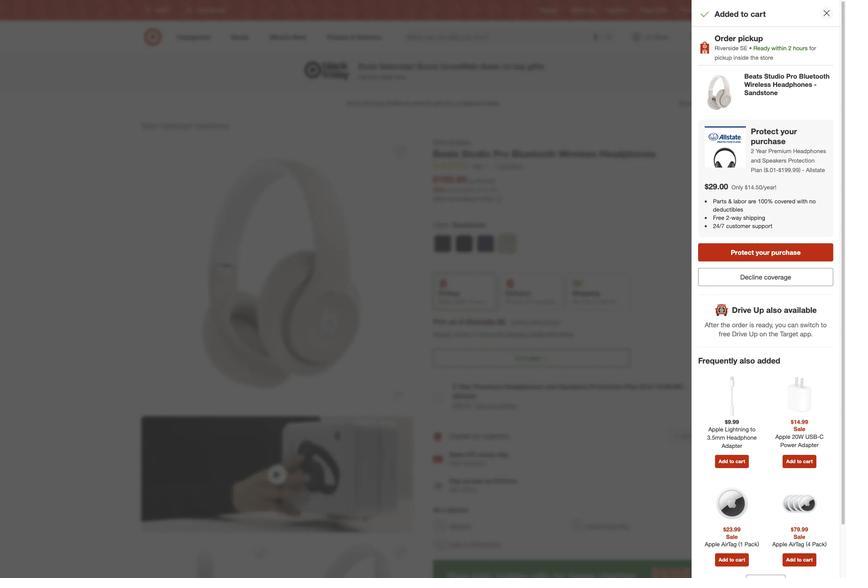 Task type: locate. For each thing, give the bounding box(es) containing it.
stores
[[545, 319, 561, 326]]

pack) inside $23.99 sale apple airtag (1 pack)
[[745, 542, 760, 549]]

2 drive from the top
[[733, 330, 748, 339]]

1 vertical spatial premium
[[474, 383, 502, 391]]

$14.99
[[792, 419, 809, 426]]

0 horizontal spatial airtag
[[722, 542, 737, 549]]

item
[[692, 434, 702, 440]]

free
[[714, 214, 725, 221]]

with
[[798, 198, 808, 205]]

bluetooth inside beats studio pro bluetooth wireless headphones - sandstone
[[800, 72, 830, 81]]

$199.99) inside 2 year premium headphones and speakers protection plan ($.01-$199.99) - allstate $29.00 · see plan details
[[658, 383, 683, 391]]

beats right all
[[456, 139, 471, 146]]

target link
[[141, 122, 157, 129]]

headphones inside 2 year premium headphones and speakers protection plan ($.01-$199.99) - allstate $29.00 · see plan details
[[504, 383, 544, 391]]

and
[[752, 157, 761, 164], [546, 383, 557, 391]]

0 horizontal spatial and
[[546, 383, 557, 391]]

3.5mm
[[708, 435, 726, 442]]

speakers inside 2 year premium headphones and speakers protection plan ($.01-$199.99) - allstate $29.00 · see plan details
[[559, 383, 589, 391]]

black image
[[435, 235, 452, 253]]

/ right "electronics"
[[193, 122, 195, 129]]

2 with from the top
[[450, 487, 461, 494]]

1 horizontal spatial deals
[[480, 62, 500, 71]]

sale down $23.99
[[727, 534, 739, 541]]

stores
[[693, 7, 707, 13]]

airtag left (4
[[790, 542, 805, 549]]

drive
[[733, 305, 752, 315], [733, 330, 748, 339]]

2 vertical spatial within
[[454, 331, 471, 339]]

the inside the ends saturday! score incredible deals on top gifts get the deals now.
[[370, 73, 378, 80]]

with down pay
[[450, 487, 461, 494]]

0 horizontal spatial allstate
[[453, 392, 477, 401]]

cart down "(1"
[[736, 558, 746, 564]]

year inside 2 year premium headphones and speakers protection plan ($.01-$199.99) - allstate $29.00 · see plan details
[[459, 383, 472, 391]]

airtag inside $79.99 sale apple airtag (4 pack)
[[790, 542, 805, 549]]

pickup for for pickup inside the store
[[715, 54, 733, 61]]

studio down for pickup inside the store
[[765, 72, 785, 81]]

0 vertical spatial se
[[741, 44, 748, 51]]

$349.99
[[477, 178, 495, 184]]

se up ready within 2 hours for pickup inside the store
[[497, 318, 506, 326]]

pro up 1
[[494, 148, 509, 160]]

sandstone up deep brown image
[[453, 221, 486, 229]]

premium
[[769, 148, 792, 155], [474, 383, 502, 391]]

$16/mo.
[[494, 478, 519, 486]]

$9.99 apple lightning to 3.5mm headphone adapter
[[708, 419, 757, 450]]

with inside save 5% every day with redcard
[[450, 461, 461, 468]]

1 horizontal spatial -
[[803, 166, 805, 173]]

check other stores button
[[511, 318, 561, 327]]

wireless inside beats studio pro bluetooth wireless headphones - sandstone
[[745, 81, 772, 89]]

pro down for pickup inside the store
[[787, 72, 798, 81]]

inside down check other stores button
[[528, 331, 546, 339]]

ready inside dialog
[[754, 44, 771, 51]]

1 horizontal spatial target
[[641, 7, 655, 13]]

cart down (4
[[804, 558, 814, 564]]

add inside button
[[682, 434, 691, 440]]

beats studio pro bluetooth wireless headphones, 2 of 23, play video image
[[141, 417, 414, 534]]

headphones inside shop all beats beats studio pro bluetooth wireless headphones
[[600, 148, 656, 160]]

cart up order pickup
[[751, 9, 767, 19]]

0 vertical spatial studio
[[765, 72, 785, 81]]

coverage
[[765, 273, 792, 281]]

0 horizontal spatial speakers
[[559, 383, 589, 391]]

add to cart button down (4
[[783, 554, 817, 567]]

$29.00 left ·
[[453, 403, 470, 410]]

add to cart button down "(1"
[[716, 554, 750, 567]]

0 horizontal spatial target
[[141, 122, 157, 129]]

2 / from the left
[[193, 122, 195, 129]]

ready right •
[[754, 44, 771, 51]]

app.
[[801, 330, 813, 339]]

year up ·
[[459, 383, 472, 391]]

riverside right at
[[466, 318, 496, 326]]

protection inside 2 year premium headphones and speakers protection plan ($.01-$199.99) - allstate $29.00 · see plan details
[[590, 383, 623, 391]]

2 horizontal spatial -
[[815, 81, 817, 89]]

low
[[472, 478, 483, 486]]

inside inside for pickup inside the store
[[734, 54, 749, 61]]

1 vertical spatial redcard
[[463, 461, 486, 468]]

also up you
[[767, 305, 783, 315]]

1 vertical spatial store
[[559, 331, 574, 339]]

registry link
[[540, 7, 558, 14]]

0 vertical spatial $29.00
[[705, 182, 729, 191]]

on
[[502, 62, 512, 71], [760, 330, 768, 339]]

the down •
[[751, 54, 759, 61]]

and inside 2 year premium headphones and speakers protection plan ($.01-$199.99) - allstate $29.00 · see plan details
[[546, 383, 557, 391]]

check other stores
[[511, 319, 561, 326]]

ready inside the pickup ready within 2 hours
[[439, 299, 453, 305]]

target for target circle
[[641, 7, 655, 13]]

0 vertical spatial wireless
[[745, 81, 772, 89]]

0 horizontal spatial studio
[[462, 148, 491, 160]]

0 vertical spatial advertisement region
[[135, 94, 712, 113]]

24
[[611, 299, 617, 305]]

add down $79.99 sale apple airtag (4 pack)
[[787, 558, 796, 564]]

1 horizontal spatial pickup
[[715, 54, 733, 61]]

2 year premium headphones and speakers protection plan ($.01-$199.99) - allstate $29.00 · see plan details
[[453, 383, 688, 410]]

add to cart down "(1"
[[719, 558, 746, 564]]

shipping
[[573, 289, 600, 298]]

to right added
[[742, 9, 749, 19]]

off
[[490, 187, 496, 194]]

0 vertical spatial get
[[359, 73, 368, 80]]

all
[[449, 139, 454, 146]]

your inside "protect your purchase" button
[[756, 248, 770, 257]]

1 vertical spatial deals
[[379, 73, 393, 80]]

sandstone down for pickup inside the store
[[745, 89, 779, 97]]

add for $14.99 sale apple 20w usb-c power adapter
[[787, 459, 796, 465]]

(4
[[807, 542, 811, 549]]

up inside after the order is ready, you can switch to free drive up on the target app.
[[750, 330, 758, 339]]

to right switch
[[822, 321, 828, 329]]

1 vertical spatial drive
[[733, 330, 748, 339]]

pickup down 'order'
[[715, 54, 733, 61]]

1 horizontal spatial as
[[485, 478, 492, 486]]

0 vertical spatial premium
[[769, 148, 792, 155]]

cart for $79.99 sale apple airtag (4 pack)
[[804, 558, 814, 564]]

$29.00 only $14.50/year!
[[705, 182, 777, 191]]

1 vertical spatial purchase
[[772, 248, 801, 257]]

cart down usb- at the bottom of page
[[804, 459, 814, 465]]

1 vertical spatial studio
[[462, 148, 491, 160]]

pro inside shop all beats beats studio pro bluetooth wireless headphones
[[494, 148, 509, 160]]

apple airtag (4 pack) image
[[780, 484, 821, 525]]

store down riverside se • ready within 2 hours
[[761, 54, 774, 61]]

score
[[417, 62, 439, 71]]

deep brown image
[[456, 235, 473, 253]]

add to cart for 3.5mm
[[719, 459, 746, 465]]

ready down pick
[[433, 331, 452, 339]]

are
[[749, 198, 757, 205]]

0 vertical spatial target
[[641, 7, 655, 13]]

1 horizontal spatial /
[[193, 122, 195, 129]]

2 horizontal spatial wireless
[[745, 81, 772, 89]]

2 horizontal spatial as
[[525, 299, 530, 305]]

pickup up •
[[739, 33, 764, 43]]

protection inside protect your purchase 2 year premium headphones and speakers protection plan ($.01-$199.99) - allstate
[[789, 157, 815, 164]]

drive inside after the order is ready, you can switch to free drive up on the target app.
[[733, 330, 748, 339]]

1 vertical spatial on
[[760, 330, 768, 339]]

1 horizontal spatial se
[[741, 44, 748, 51]]

only
[[732, 184, 744, 191]]

customer
[[727, 222, 751, 229]]

hours up riverside se button
[[473, 299, 485, 305]]

purchase inside button
[[772, 248, 801, 257]]

allstate inside 2 year premium headphones and speakers protection plan ($.01-$199.99) - allstate $29.00 · see plan details
[[453, 392, 477, 401]]

0 vertical spatial with
[[450, 461, 461, 468]]

2 horizontal spatial pickup
[[739, 33, 764, 43]]

protect inside button
[[731, 248, 755, 257]]

drive up order
[[733, 305, 752, 315]]

1 vertical spatial se
[[497, 318, 506, 326]]

$79.99
[[792, 527, 809, 534]]

premium inside 2 year premium headphones and speakers protection plan ($.01-$199.99) - allstate $29.00 · see plan details
[[474, 383, 502, 391]]

0 vertical spatial on
[[502, 62, 512, 71]]

registries
[[483, 433, 510, 441]]

wireless inside button
[[450, 523, 472, 530]]

for
[[810, 44, 817, 51], [497, 331, 505, 339], [473, 433, 481, 441]]

target circle
[[641, 7, 669, 13]]

as left 1pm
[[525, 299, 530, 305]]

inside down order pickup
[[734, 54, 749, 61]]

dialog containing added to cart
[[692, 0, 847, 579]]

to down "20w" on the bottom right of the page
[[798, 459, 802, 465]]

deals left the now.
[[379, 73, 393, 80]]

store down stores at the bottom right
[[559, 331, 574, 339]]

apple up power
[[776, 434, 791, 441]]

as right low
[[485, 478, 492, 486]]

2 vertical spatial -
[[685, 383, 688, 391]]

0 horizontal spatial on
[[502, 62, 512, 71]]

your
[[781, 127, 798, 136], [756, 248, 770, 257]]

allstate up no
[[807, 166, 826, 173]]

1 horizontal spatial your
[[781, 127, 798, 136]]

airtag inside $23.99 sale apple airtag (1 pack)
[[722, 542, 737, 549]]

allstate up ·
[[453, 392, 477, 401]]

1 horizontal spatial pack)
[[813, 542, 827, 549]]

None checkbox
[[433, 393, 442, 402]]

0 horizontal spatial ($.01-
[[641, 383, 658, 391]]

ends
[[359, 62, 377, 71]]

0 vertical spatial also
[[767, 305, 783, 315]]

sandstone
[[745, 89, 779, 97], [453, 221, 486, 229]]

as for soon
[[525, 299, 530, 305]]

0 horizontal spatial $199.99)
[[658, 383, 683, 391]]

speakers inside protect your purchase 2 year premium headphones and speakers protection plan ($.01-$199.99) - allstate
[[763, 157, 787, 164]]

1 horizontal spatial inside
[[734, 54, 749, 61]]

1 vertical spatial sandstone
[[453, 221, 486, 229]]

added to cart
[[715, 9, 767, 19]]

navy image
[[477, 235, 495, 253]]

add to cart down (4
[[787, 558, 814, 564]]

with inside "pay as low as $16/mo. with affirm"
[[450, 487, 461, 494]]

- inside protect your purchase 2 year premium headphones and speakers protection plan ($.01-$199.99) - allstate
[[803, 166, 805, 173]]

within inside the pickup ready within 2 hours
[[454, 299, 467, 305]]

1 vertical spatial $199.99)
[[658, 383, 683, 391]]

sale for $14.99 sale apple 20w usb-c power adapter
[[794, 426, 806, 433]]

add left item
[[682, 434, 691, 440]]

pickup down check
[[507, 331, 527, 339]]

2 pack) from the left
[[813, 542, 827, 549]]

redcard
[[608, 7, 628, 13], [463, 461, 486, 468]]

0 horizontal spatial pack)
[[745, 542, 760, 549]]

1 vertical spatial pro
[[494, 148, 509, 160]]

your inside protect your purchase 2 year premium headphones and speakers protection plan ($.01-$199.99) - allstate
[[781, 127, 798, 136]]

as for low
[[485, 478, 492, 486]]

1 horizontal spatial get
[[573, 299, 581, 305]]

premium inside protect your purchase 2 year premium headphones and speakers protection plan ($.01-$199.99) - allstate
[[769, 148, 792, 155]]

add for $79.99 sale apple airtag (4 pack)
[[787, 558, 796, 564]]

0 horizontal spatial for
[[473, 433, 481, 441]]

1
[[495, 162, 499, 169]]

1 horizontal spatial airtag
[[790, 542, 805, 549]]

0 horizontal spatial adapter
[[722, 443, 743, 450]]

apple lightning to 3.5mm headphone adapter image
[[712, 376, 753, 417]]

0 horizontal spatial protection
[[590, 383, 623, 391]]

airtag left "(1"
[[722, 542, 737, 549]]

0 vertical spatial protect
[[752, 127, 779, 136]]

apple up 3.5mm
[[709, 427, 724, 434]]

at
[[433, 506, 440, 514]]

sale inside $79.99 sale apple airtag (4 pack)
[[794, 534, 806, 541]]

hours inside the pickup ready within 2 hours
[[473, 299, 485, 305]]

0 vertical spatial protection
[[789, 157, 815, 164]]

plan inside 2 year premium headphones and speakers protection plan ($.01-$199.99) - allstate $29.00 · see plan details
[[625, 383, 639, 391]]

add down $23.99 sale apple airtag (1 pack)
[[719, 558, 729, 564]]

target left "electronics"
[[141, 122, 157, 129]]

plan inside protect your purchase 2 year premium headphones and speakers protection plan ($.01-$199.99) - allstate
[[752, 166, 763, 173]]

on down "ready,"
[[760, 330, 768, 339]]

51
[[479, 187, 484, 194]]

pro
[[787, 72, 798, 81], [494, 148, 509, 160]]

$169.99
[[433, 173, 467, 185]]

get left the it
[[573, 299, 581, 305]]

$29.00 inside 2 year premium headphones and speakers protection plan ($.01-$199.99) - allstate $29.00 · see plan details
[[453, 403, 470, 410]]

sale up 'when'
[[433, 187, 445, 194]]

1 vertical spatial year
[[459, 383, 472, 391]]

get inside the ends saturday! score incredible deals on top gifts get the deals now.
[[359, 73, 368, 80]]

beats inside beats studio pro bluetooth wireless headphones - sandstone
[[745, 72, 763, 81]]

beats down for pickup inside the store
[[745, 72, 763, 81]]

at
[[459, 318, 465, 326]]

adapter down headphone
[[722, 443, 743, 450]]

to down headphone
[[730, 459, 735, 465]]

$199.99)
[[779, 166, 801, 173], [658, 383, 683, 391]]

apple airtag (1 pack) image
[[712, 484, 753, 525]]

add to cart down power
[[787, 459, 814, 465]]

0 vertical spatial ready
[[754, 44, 771, 51]]

dialog
[[692, 0, 847, 579]]

ad
[[589, 7, 595, 13]]

0 vertical spatial plan
[[752, 166, 763, 173]]

add down power
[[787, 459, 796, 465]]

gifts
[[528, 62, 545, 71]]

apple inside $23.99 sale apple airtag (1 pack)
[[705, 542, 720, 549]]

add to cart button down headphone
[[716, 456, 750, 469]]

up up "ready,"
[[754, 305, 765, 315]]

1 vertical spatial riverside
[[466, 318, 496, 326]]

deals left top
[[480, 62, 500, 71]]

add for $9.99 apple lightning to 3.5mm headphone adapter
[[719, 459, 729, 465]]

pack) right (4
[[813, 542, 827, 549]]

0 vertical spatial drive
[[733, 305, 752, 315]]

2 airtag from the left
[[790, 542, 805, 549]]

2 inside protect your purchase 2 year premium headphones and speakers protection plan ($.01-$199.99) - allstate
[[752, 148, 755, 155]]

target left circle
[[641, 7, 655, 13]]

1 horizontal spatial $199.99)
[[779, 166, 801, 173]]

target down can
[[781, 330, 799, 339]]

purchase inside protect your purchase 2 year premium headphones and speakers protection plan ($.01-$199.99) - allstate
[[752, 137, 786, 146]]

0 horizontal spatial pickup
[[507, 331, 527, 339]]

the down ends
[[370, 73, 378, 80]]

0 vertical spatial allstate
[[807, 166, 826, 173]]

hours down riverside se button
[[479, 331, 495, 339]]

cart down headphone
[[736, 459, 746, 465]]

1 vertical spatial plan
[[625, 383, 639, 391]]

$
[[458, 187, 461, 194]]

studio
[[765, 72, 785, 81], [462, 148, 491, 160]]

studio up 188
[[462, 148, 491, 160]]

protect your purchase button
[[699, 243, 834, 262]]

beats down all
[[433, 148, 459, 160]]

add to cart button down power
[[783, 456, 817, 469]]

built-in microphone
[[450, 541, 501, 548]]

se left •
[[741, 44, 748, 51]]

apple left (4
[[773, 542, 788, 549]]

your for protect your purchase 2 year premium headphones and speakers protection plan ($.01-$199.99) - allstate
[[781, 127, 798, 136]]

add down 3.5mm
[[719, 459, 729, 465]]

1 vertical spatial for
[[497, 331, 505, 339]]

2 horizontal spatial for
[[810, 44, 817, 51]]

also left added
[[740, 356, 756, 366]]

0 vertical spatial pickup
[[739, 33, 764, 43]]

1pm
[[532, 299, 542, 305]]

1 vertical spatial within
[[454, 299, 467, 305]]

to inside after the order is ready, you can switch to free drive up on the target app.
[[822, 321, 828, 329]]

0 vertical spatial and
[[752, 157, 761, 164]]

1 vertical spatial bluetooth
[[512, 148, 556, 160]]

1 vertical spatial pickup
[[715, 54, 733, 61]]

cart for $14.99 sale apple 20w usb-c power adapter
[[804, 459, 814, 465]]

store inside for pickup inside the store
[[761, 54, 774, 61]]

pickup for order pickup
[[739, 33, 764, 43]]

advertisement region
[[135, 94, 712, 113], [433, 561, 705, 579]]

0 vertical spatial store
[[761, 54, 774, 61]]

1 horizontal spatial studio
[[765, 72, 785, 81]]

pack) right "(1"
[[745, 542, 760, 549]]

up down is
[[750, 330, 758, 339]]

pickup inside for pickup inside the store
[[715, 54, 733, 61]]

1 with from the top
[[450, 461, 461, 468]]

at a glance
[[433, 506, 469, 514]]

sale inside $23.99 sale apple airtag (1 pack)
[[727, 534, 739, 541]]

adapter down usb- at the bottom of page
[[799, 442, 819, 449]]

protect inside protect your purchase 2 year premium headphones and speakers protection plan ($.01-$199.99) - allstate
[[752, 127, 779, 136]]

sale down $14.99
[[794, 426, 806, 433]]

plan
[[752, 166, 763, 173], [625, 383, 639, 391]]

as inside the 'delivery as soon as 1pm today'
[[525, 299, 530, 305]]

saturday!
[[380, 62, 415, 71]]

purchase
[[752, 137, 786, 146], [772, 248, 801, 257]]

1 horizontal spatial and
[[752, 157, 761, 164]]

redcard down 5%
[[463, 461, 486, 468]]

search
[[602, 34, 622, 42]]

0 horizontal spatial /
[[159, 122, 161, 129]]

add to cart button
[[716, 456, 750, 469], [783, 456, 817, 469], [716, 554, 750, 567], [783, 554, 817, 567]]

$199.99) inside protect your purchase 2 year premium headphones and speakers protection plan ($.01-$199.99) - allstate
[[779, 166, 801, 173]]

can
[[788, 321, 799, 329]]

1 horizontal spatial adapter
[[799, 442, 819, 449]]

($.01- inside protect your purchase 2 year premium headphones and speakers protection plan ($.01-$199.99) - allstate
[[765, 166, 779, 173]]

add to cart for (4
[[787, 558, 814, 564]]

cart for $23.99 sale apple airtag (1 pack)
[[736, 558, 746, 564]]

0 vertical spatial $199.99)
[[779, 166, 801, 173]]

to up headphone
[[751, 427, 756, 434]]

apple inside $79.99 sale apple airtag (4 pack)
[[773, 542, 788, 549]]

added
[[758, 356, 781, 366]]

apple inside $14.99 sale apple 20w usb-c power adapter
[[776, 434, 791, 441]]

1 vertical spatial with
[[450, 487, 461, 494]]

sale inside $14.99 sale apple 20w usb-c power adapter
[[794, 426, 806, 433]]

1 airtag from the left
[[722, 542, 737, 549]]

microphone
[[470, 541, 501, 548]]

0 vertical spatial redcard
[[608, 7, 628, 13]]

1 horizontal spatial protection
[[789, 157, 815, 164]]

ends saturday! score incredible deals on top gifts get the deals now.
[[359, 62, 545, 80]]

riverside down 'order'
[[715, 44, 739, 51]]

shop
[[433, 139, 447, 146]]

0 vertical spatial sandstone
[[745, 89, 779, 97]]

ready down "pickup"
[[439, 299, 453, 305]]

the inside for pickup inside the store
[[751, 54, 759, 61]]

airtag
[[722, 542, 737, 549], [790, 542, 805, 549]]

beats studio pro bluetooth wireless headphones, 1 of 23 image
[[141, 138, 414, 410]]

add to cart down headphone
[[719, 459, 746, 465]]

- inside beats studio pro bluetooth wireless headphones - sandstone
[[815, 81, 817, 89]]

0 vertical spatial inside
[[734, 54, 749, 61]]

1 horizontal spatial allstate
[[807, 166, 826, 173]]

and inside protect your purchase 2 year premium headphones and speakers protection plan ($.01-$199.99) - allstate
[[752, 157, 761, 164]]

24/7
[[714, 222, 725, 229]]

airtag for (1
[[722, 542, 737, 549]]

(
[[477, 187, 479, 194]]

($.01- inside 2 year premium headphones and speakers protection plan ($.01-$199.99) - allstate $29.00 · see plan details
[[641, 383, 658, 391]]

it
[[582, 299, 585, 305]]

deals
[[480, 62, 500, 71], [379, 73, 393, 80]]

within down at
[[454, 331, 471, 339]]

up
[[449, 318, 457, 326]]

1 horizontal spatial ($.01-
[[765, 166, 779, 173]]

pack) inside $79.99 sale apple airtag (4 pack)
[[813, 542, 827, 549]]

0 vertical spatial hours
[[794, 44, 808, 51]]

$14.99 sale apple 20w usb-c power adapter
[[776, 419, 824, 449]]

on inside after the order is ready, you can switch to free drive up on the target app.
[[760, 330, 768, 339]]

within right •
[[772, 44, 787, 51]]

save
[[447, 187, 457, 194]]

/ right target link
[[159, 122, 161, 129]]

sale down the $79.99
[[794, 534, 806, 541]]

0 horizontal spatial also
[[740, 356, 756, 366]]

year right 2 year premium headphones and speakers protection plan ($.01-$199.99) - allstate image
[[756, 148, 768, 155]]

0 horizontal spatial -
[[685, 383, 688, 391]]

$29.00 up "parts"
[[705, 182, 729, 191]]

within down "pickup"
[[454, 299, 467, 305]]

1 pack) from the left
[[745, 542, 760, 549]]

apple left "(1"
[[705, 542, 720, 549]]

as up affirm
[[463, 478, 470, 486]]

2 vertical spatial target
[[781, 330, 799, 339]]

(1
[[739, 542, 744, 549]]

with down save
[[450, 461, 461, 468]]

color
[[433, 221, 449, 229]]

2
[[789, 44, 792, 51], [752, 148, 755, 155], [469, 299, 471, 305], [473, 331, 477, 339], [453, 383, 457, 391]]

1 horizontal spatial premium
[[769, 148, 792, 155]]

0 vertical spatial -
[[815, 81, 817, 89]]

studio inside beats studio pro bluetooth wireless headphones - sandstone
[[765, 72, 785, 81]]

to inside $9.99 apple lightning to 3.5mm headphone adapter
[[751, 427, 756, 434]]

headphones link
[[196, 122, 229, 129]]

protect for protect your purchase
[[731, 248, 755, 257]]

1 horizontal spatial pro
[[787, 72, 798, 81]]

on left top
[[502, 62, 512, 71]]

redcard right ad
[[608, 7, 628, 13]]

2-
[[727, 214, 732, 221]]



Task type: describe. For each thing, give the bounding box(es) containing it.
free
[[719, 330, 731, 339]]

$14.50/year!
[[746, 184, 777, 191]]

)
[[496, 187, 497, 194]]

beats studio pro bluetooth wireless headphones - sandstone
[[745, 72, 830, 97]]

beats studio pro bluetooth wireless headphones, 3 of 23 image
[[141, 540, 274, 579]]

188 link
[[433, 162, 490, 172]]

the down stores at the bottom right
[[548, 331, 557, 339]]

way
[[732, 214, 742, 221]]

pickup
[[439, 289, 460, 298]]

1 drive from the top
[[733, 305, 752, 315]]

1 vertical spatial beats
[[456, 139, 471, 146]]

headphones inside beats studio pro bluetooth wireless headphones - sandstone
[[773, 81, 813, 89]]

save
[[450, 451, 465, 459]]

pack) for apple airtag (1 pack)
[[745, 542, 760, 549]]

soon
[[513, 299, 524, 305]]

0 horizontal spatial riverside
[[466, 318, 496, 326]]

noise canceling button
[[571, 518, 630, 536]]

to down $79.99 sale apple airtag (4 pack)
[[798, 558, 802, 564]]

add to cart button for (4
[[783, 554, 817, 567]]

other
[[530, 319, 543, 326]]

pick
[[433, 318, 447, 326]]

allstate inside protect your purchase 2 year premium headphones and speakers protection plan ($.01-$199.99) - allstate
[[807, 166, 826, 173]]

0 horizontal spatial sandstone
[[453, 221, 486, 229]]

online
[[479, 196, 494, 203]]

0 vertical spatial within
[[772, 44, 787, 51]]

studio inside shop all beats beats studio pro bluetooth wireless headphones
[[462, 148, 491, 160]]

image gallery element
[[141, 138, 414, 579]]

top
[[514, 62, 526, 71]]

cart for $9.99 apple lightning to 3.5mm headphone adapter
[[736, 459, 746, 465]]

after the order is ready, you can switch to free drive up on the target app.
[[705, 321, 828, 339]]

0 horizontal spatial store
[[559, 331, 574, 339]]

order pickup
[[715, 33, 764, 43]]

&
[[729, 198, 733, 205]]

What can we help you find? suggestions appear below search field
[[402, 28, 608, 46]]

apple 20w usb-c power adapter image
[[780, 376, 821, 417]]

apple for $23.99 sale apple airtag (1 pack)
[[705, 542, 720, 549]]

find stores
[[682, 7, 707, 13]]

decline coverage
[[741, 273, 792, 281]]

a
[[442, 506, 446, 514]]

- inside 2 year premium headphones and speakers protection plan ($.01-$199.99) - allstate $29.00 · see plan details
[[685, 383, 688, 391]]

$9.99
[[726, 419, 740, 426]]

registry
[[540, 7, 558, 13]]

2 inside the pickup ready within 2 hours
[[469, 299, 471, 305]]

add to cart button for (1
[[716, 554, 750, 567]]

protect your purchase
[[731, 248, 801, 257]]

adapter inside $9.99 apple lightning to 3.5mm headphone adapter
[[722, 443, 743, 450]]

the down you
[[770, 330, 779, 339]]

add item
[[682, 434, 702, 440]]

frequently
[[699, 356, 738, 366]]

as
[[506, 299, 511, 305]]

question
[[500, 162, 523, 169]]

beats studio pro bluetooth wireless headphones - sandstone image
[[699, 72, 740, 114]]

when purchased online
[[433, 196, 494, 203]]

incredible
[[441, 62, 478, 71]]

0 horizontal spatial se
[[497, 318, 506, 326]]

1 vertical spatial inside
[[528, 331, 546, 339]]

add to cart for (1
[[719, 558, 746, 564]]

apple for $14.99 sale apple 20w usb-c power adapter
[[776, 434, 791, 441]]

to down $23.99 sale apple airtag (1 pack)
[[730, 558, 735, 564]]

0 horizontal spatial as
[[463, 478, 470, 486]]

is
[[750, 321, 755, 329]]

1 vertical spatial also
[[740, 356, 756, 366]]

pro inside beats studio pro bluetooth wireless headphones - sandstone
[[787, 72, 798, 81]]

sandstone inside beats studio pro bluetooth wireless headphones - sandstone
[[745, 89, 779, 97]]

1 horizontal spatial riverside
[[715, 44, 739, 51]]

order
[[733, 321, 748, 329]]

$29.00 inside dialog
[[705, 182, 729, 191]]

apple inside $9.99 apple lightning to 3.5mm headphone adapter
[[709, 427, 724, 434]]

•
[[750, 44, 753, 51]]

add for $23.99 sale apple airtag (1 pack)
[[719, 558, 729, 564]]

sale for $79.99 sale apple airtag (4 pack)
[[794, 534, 806, 541]]

headphone
[[727, 435, 757, 442]]

target / electronics / headphones
[[141, 122, 229, 129]]

in
[[464, 541, 468, 548]]

1 question link
[[492, 162, 523, 171]]

redcard inside save 5% every day with redcard
[[463, 461, 486, 468]]

188
[[472, 163, 482, 170]]

add to cart button for usb-
[[783, 456, 817, 469]]

year inside protect your purchase 2 year premium headphones and speakers protection plan ($.01-$199.99) - allstate
[[756, 148, 768, 155]]

2 year premium headphones and speakers protection plan ($.01-$199.99) - allstate image
[[705, 127, 747, 168]]

1 horizontal spatial for
[[497, 331, 505, 339]]

parts & labor are 100% covered with no deductibles free 2-way shipping 24/7 customer support
[[714, 198, 817, 229]]

day
[[497, 451, 509, 459]]

add to cart for usb-
[[787, 459, 814, 465]]

$23.99
[[724, 527, 741, 534]]

find stores link
[[682, 7, 707, 14]]

1 horizontal spatial also
[[767, 305, 783, 315]]

target for target / electronics / headphones
[[141, 122, 157, 129]]

for inside for pickup inside the store
[[810, 44, 817, 51]]

available
[[785, 305, 818, 315]]

nov
[[601, 299, 610, 305]]

every
[[479, 451, 496, 459]]

headphones inside protect your purchase 2 year premium headphones and speakers protection plan ($.01-$199.99) - allstate
[[794, 148, 827, 155]]

switch
[[801, 321, 820, 329]]

weekly ad link
[[572, 7, 595, 14]]

2 inside 2 year premium headphones and speakers protection plan ($.01-$199.99) - allstate $29.00 · see plan details
[[453, 383, 457, 391]]

now.
[[395, 73, 407, 80]]

wireless inside shop all beats beats studio pro bluetooth wireless headphones
[[559, 148, 597, 160]]

decline coverage button
[[699, 268, 834, 286]]

for pickup inside the store
[[715, 44, 817, 61]]

parts
[[714, 198, 727, 205]]

2 vertical spatial hours
[[479, 331, 495, 339]]

sale for $23.99 sale apple airtag (1 pack)
[[727, 534, 739, 541]]

search button
[[602, 28, 622, 48]]

sale inside $169.99 reg $349.99 sale save $ 180.00 ( 51 % off )
[[433, 187, 445, 194]]

$79.99 sale apple airtag (4 pack)
[[773, 527, 827, 549]]

frequently also added
[[699, 356, 781, 366]]

purchase for protect your purchase 2 year premium headphones and speakers protection plan ($.01-$199.99) - allstate
[[752, 137, 786, 146]]

get inside shipping get it by fri, nov 24
[[573, 299, 581, 305]]

lightning
[[726, 427, 750, 434]]

covered
[[775, 198, 796, 205]]

purchase for protect your purchase
[[772, 248, 801, 257]]

built-
[[450, 541, 464, 548]]

2 vertical spatial ready
[[433, 331, 452, 339]]

electronics link
[[162, 122, 191, 129]]

bluetooth inside shop all beats beats studio pro bluetooth wireless headphones
[[512, 148, 556, 160]]

drive up also available
[[733, 305, 818, 315]]

$23.99 sale apple airtag (1 pack)
[[705, 527, 760, 549]]

2 vertical spatial for
[[473, 433, 481, 441]]

protect for protect your purchase 2 year premium headphones and speakers protection plan ($.01-$199.99) - allstate
[[752, 127, 779, 136]]

added
[[715, 9, 739, 19]]

by
[[586, 299, 592, 305]]

beats studio pro bluetooth wireless headphones, 4 of 23 image
[[281, 540, 414, 579]]

labor
[[734, 198, 747, 205]]

se inside dialog
[[741, 44, 748, 51]]

·
[[472, 402, 474, 410]]

affirm
[[463, 487, 478, 494]]

2 vertical spatial beats
[[433, 148, 459, 160]]

1 vertical spatial advertisement region
[[433, 561, 705, 579]]

protect your purchase 2 year premium headphones and speakers protection plan ($.01-$199.99) - allstate
[[752, 127, 827, 173]]

pack) for apple airtag (4 pack)
[[813, 542, 827, 549]]

target inside after the order is ready, you can switch to free drive up on the target app.
[[781, 330, 799, 339]]

on inside the ends saturday! score incredible deals on top gifts get the deals now.
[[502, 62, 512, 71]]

the up 'free'
[[721, 321, 731, 329]]

color sandstone
[[433, 221, 486, 229]]

airtag for (4
[[790, 542, 805, 549]]

0 vertical spatial deals
[[480, 62, 500, 71]]

sandstone image
[[499, 235, 516, 253]]

you
[[776, 321, 787, 329]]

apple for $79.99 sale apple airtag (4 pack)
[[773, 542, 788, 549]]

your for protect your purchase
[[756, 248, 770, 257]]

see plan details button
[[476, 402, 517, 411]]

glance
[[447, 506, 469, 514]]

0 vertical spatial up
[[754, 305, 765, 315]]

100%
[[759, 198, 774, 205]]

5%
[[467, 451, 477, 459]]

delivery as soon as 1pm today
[[506, 289, 555, 305]]

support
[[753, 222, 773, 229]]

shipping
[[744, 214, 766, 221]]

adapter inside $14.99 sale apple 20w usb-c power adapter
[[799, 442, 819, 449]]

1 / from the left
[[159, 122, 161, 129]]

pick up at riverside se
[[433, 318, 506, 326]]

add to cart button for 3.5mm
[[716, 456, 750, 469]]



Task type: vqa. For each thing, say whether or not it's contained in the screenshot.
RAM inside the HP 14" CHROMEBOOK LAPTOP - INTEL PROCESSOR - 4GB RAM MEMORY - 64GB FLASH STORAGE - SILVER (14A- NA0052TG)
no



